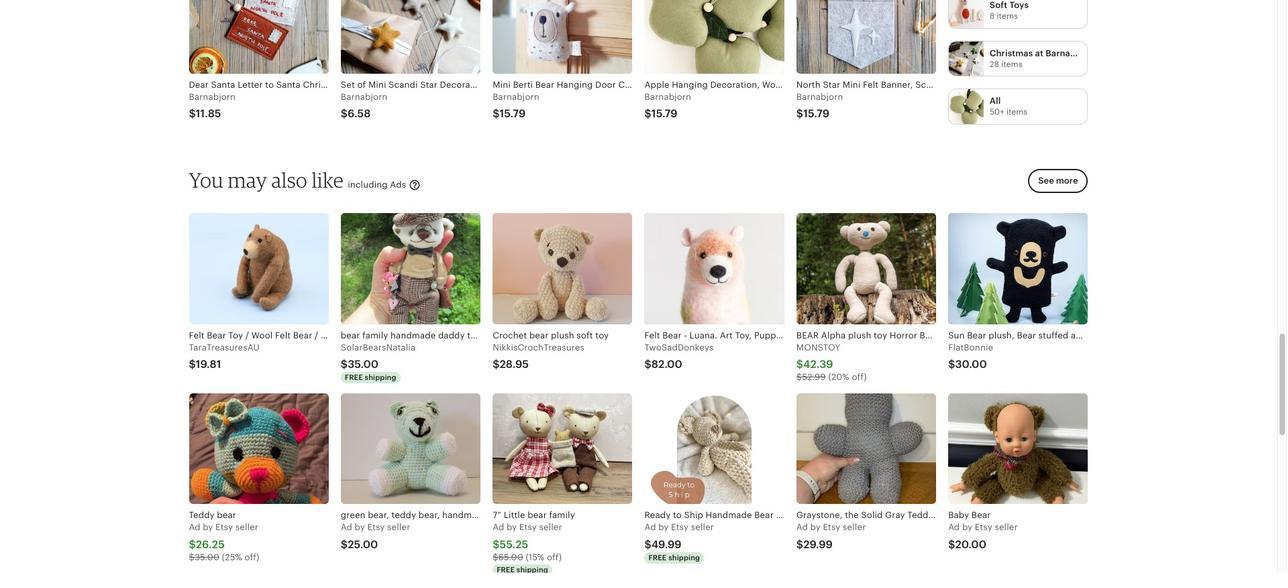 Task type: locate. For each thing, give the bounding box(es) containing it.
3 d from the left
[[499, 523, 504, 533]]

scandi inside apple hanging decoration, wool felt scandi nursery wall decor barnabjorn $ 15.79
[[804, 80, 833, 90]]

35.00
[[348, 359, 379, 371], [195, 553, 220, 563]]

1 b from the left
[[203, 523, 209, 533]]

$ inside barnabjorn $ 15.79
[[493, 108, 500, 120]]

6 seller from the left
[[995, 523, 1018, 533]]

plush right alpha
[[848, 331, 872, 341]]

d inside a d b y etsy seller $ 25.00
[[347, 523, 352, 533]]

more
[[1057, 176, 1078, 186]]

scandi inside north star mini felt banner, scandi christmas decor barnabjorn $ 15.79
[[916, 80, 945, 90]]

items right '50+'
[[1007, 108, 1028, 117]]

set of mini scandi star decorations, star gift tags image
[[341, 0, 481, 74]]

1 horizontal spatial soft
[[990, 0, 1008, 10]]

scandi
[[389, 80, 418, 90], [804, 80, 833, 90], [916, 80, 945, 90]]

1 vertical spatial christmas
[[947, 80, 990, 90]]

1 y from the left
[[208, 523, 213, 533]]

soft up solarbearsnatalia
[[365, 331, 383, 341]]

b up 25.00 on the bottom
[[355, 523, 360, 533]]

2 y from the left
[[360, 523, 365, 533]]

1 d from the left
[[195, 523, 200, 533]]

a inside graystone, the solid gray teddy bear a d b y etsy seller $ 29.99
[[797, 523, 803, 533]]

teddy right "gray"
[[908, 511, 933, 521]]

0 horizontal spatial shipping
[[365, 374, 396, 382]]

5 a from the left
[[797, 523, 803, 533]]

mini inside north star mini felt banner, scandi christmas decor barnabjorn $ 15.79
[[843, 80, 861, 90]]

2 mini from the left
[[843, 80, 861, 90]]

toy up the taratreasuresau
[[228, 331, 243, 341]]

$ inside set of mini scandi star decorations, star gift tags barnabjorn $ 6.58
[[341, 108, 348, 120]]

soft up flatbonnie
[[967, 331, 984, 341]]

bear inside 7" little bear family a d b y etsy seller $ 55.25 $ 65.00 (15% off)
[[528, 511, 547, 521]]

6 a from the left
[[949, 523, 955, 533]]

2 horizontal spatial off)
[[852, 373, 867, 383]]

d inside teddy bear a d b y etsy seller $ 26.25 $ 35.00 (25% off)
[[195, 523, 200, 533]]

1 plush from the left
[[551, 331, 574, 341]]

6.58
[[348, 108, 371, 120]]

/
[[245, 331, 249, 341], [315, 331, 318, 341]]

free inside solarbearsnatalia $ 35.00 free shipping
[[345, 374, 363, 382]]

d up 25.00 on the bottom
[[347, 523, 352, 533]]

b down graystone,
[[811, 523, 816, 533]]

free down 49.99
[[649, 554, 667, 562]]

1 vertical spatial soft
[[365, 331, 383, 341]]

6 b from the left
[[963, 523, 968, 533]]

28
[[990, 60, 999, 69]]

bear right little
[[528, 511, 547, 521]]

wool up the taratreasuresau
[[252, 331, 273, 341]]

also
[[272, 168, 308, 193]]

0 vertical spatial wool
[[762, 80, 784, 90]]

$ inside north star mini felt banner, scandi christmas decor barnabjorn $ 15.79
[[797, 108, 804, 120]]

etsy inside a d b y etsy seller $ 25.00
[[367, 523, 385, 533]]

in
[[1014, 331, 1022, 341]]

$
[[189, 108, 196, 120], [341, 108, 348, 120], [493, 108, 500, 120], [645, 108, 652, 120], [797, 108, 804, 120], [189, 359, 196, 371], [341, 359, 348, 371], [493, 359, 500, 371], [645, 359, 652, 371], [797, 359, 804, 371], [949, 359, 956, 371], [797, 373, 802, 383], [189, 539, 196, 551], [341, 539, 348, 551], [493, 539, 500, 551], [645, 539, 652, 551], [797, 539, 804, 551], [949, 539, 956, 551], [189, 553, 195, 563], [493, 553, 498, 563]]

2 / from the left
[[315, 331, 318, 341]]

items inside "soft toys 8 items"
[[997, 12, 1018, 21]]

christmas
[[990, 48, 1033, 58], [947, 80, 990, 90]]

items
[[997, 12, 1018, 21], [1002, 60, 1023, 69], [1007, 108, 1028, 117]]

decorations,
[[440, 80, 494, 90]]

0 horizontal spatial /
[[245, 331, 249, 341]]

35.00 down 26.25
[[195, 553, 220, 563]]

2 horizontal spatial scandi
[[916, 80, 945, 90]]

free down solarbearsnatalia
[[345, 374, 363, 382]]

nikkiscrochtreasures
[[493, 343, 585, 353]]

y up 49.99
[[664, 523, 669, 533]]

items inside the christmas at barnabjorn 28 items
[[1002, 60, 1023, 69]]

2 a from the left
[[341, 523, 347, 533]]

d down graystone,
[[803, 523, 808, 533]]

seller
[[235, 523, 258, 533], [387, 523, 410, 533], [539, 523, 562, 533], [691, 523, 714, 533], [843, 523, 866, 533], [995, 523, 1018, 533]]

christmas at barnabjorn 28 items
[[990, 48, 1093, 69]]

1 teddy from the left
[[189, 511, 215, 521]]

1 horizontal spatial teddy
[[908, 511, 933, 521]]

seller inside teddy bear a d b y etsy seller $ 26.25 $ 35.00 (25% off)
[[235, 523, 258, 533]]

0 vertical spatial soft
[[990, 0, 1008, 10]]

15.79 down the gift
[[500, 108, 526, 120]]

d up 26.25
[[195, 523, 200, 533]]

wool inside apple hanging decoration, wool felt scandi nursery wall decor barnabjorn $ 15.79
[[762, 80, 784, 90]]

/ up the taratreasuresau
[[245, 331, 249, 341]]

$ inside barnabjorn $ 11.85
[[189, 108, 196, 120]]

north star mini felt banner, scandi christmas decor image
[[797, 0, 937, 74]]

d down baby
[[954, 523, 960, 533]]

soft up 8 at right top
[[990, 0, 1008, 10]]

2 toy from the left
[[874, 331, 887, 341]]

y inside teddy bear a d b y etsy seller $ 26.25 $ 35.00 (25% off)
[[208, 523, 213, 533]]

d inside "baby bear a d b y etsy seller $ 20.00"
[[954, 523, 960, 533]]

3 etsy from the left
[[519, 523, 537, 533]]

6 d from the left
[[954, 523, 960, 533]]

barnabjorn down the gift
[[493, 92, 540, 102]]

0 horizontal spatial soft
[[577, 331, 593, 341]]

scandi right banner,
[[916, 80, 945, 90]]

horror
[[890, 331, 918, 341]]

bear inside crochet bear plush soft toy nikkiscrochtreasures $ 28.95
[[530, 331, 549, 341]]

1 horizontal spatial decor
[[993, 80, 1018, 90]]

felt
[[786, 80, 802, 90], [863, 80, 879, 90], [189, 331, 205, 341], [275, 331, 291, 341]]

mini for 6.58
[[368, 80, 386, 90]]

35.00 inside teddy bear a d b y etsy seller $ 26.25 $ 35.00 (25% off)
[[195, 553, 220, 563]]

5 seller from the left
[[843, 523, 866, 533]]

bear up 26.25
[[217, 511, 236, 521]]

3 y from the left
[[512, 523, 517, 533]]

etsy inside 7" little bear family a d b y etsy seller $ 55.25 $ 65.00 (15% off)
[[519, 523, 537, 533]]

4 b from the left
[[659, 523, 664, 533]]

barnabjorn inside set of mini scandi star decorations, star gift tags barnabjorn $ 6.58
[[341, 92, 388, 102]]

1 horizontal spatial toy
[[874, 331, 887, 341]]

a inside 7" little bear family a d b y etsy seller $ 55.25 $ 65.00 (15% off)
[[493, 523, 499, 533]]

0 vertical spatial shipping
[[365, 374, 396, 382]]

bear inside "baby bear a d b y etsy seller $ 20.00"
[[972, 511, 991, 521]]

55.25
[[500, 539, 529, 551]]

mini berti bear hanging door charm, wool felt scandi nursery hanging decor image
[[493, 0, 633, 74]]

11
[[1004, 331, 1012, 341]]

etsy down graystone,
[[823, 523, 841, 533]]

3 scandi from the left
[[916, 80, 945, 90]]

teddy up 26.25
[[189, 511, 215, 521]]

etsy up 20.00
[[975, 523, 993, 533]]

scandi for barnabjorn
[[804, 80, 833, 90]]

teddy
[[189, 511, 215, 521], [908, 511, 933, 521]]

y
[[208, 523, 213, 533], [360, 523, 365, 533], [512, 523, 517, 533], [664, 523, 669, 533], [816, 523, 821, 533], [968, 523, 973, 533]]

hunt
[[342, 331, 363, 341]]

1 horizontal spatial wool
[[762, 80, 784, 90]]

0 horizontal spatial off)
[[245, 553, 259, 563]]

items right 8 at right top
[[997, 12, 1018, 21]]

wall
[[871, 80, 889, 90]]

6 y from the left
[[968, 523, 973, 533]]

free
[[345, 374, 363, 382], [649, 554, 667, 562]]

star right north
[[823, 80, 841, 90]]

2 horizontal spatial 15.79
[[804, 108, 830, 120]]

15.79 down north
[[804, 108, 830, 120]]

b
[[203, 523, 209, 533], [355, 523, 360, 533], [507, 523, 512, 533], [659, 523, 664, 533], [811, 523, 816, 533], [963, 523, 968, 533]]

2 etsy from the left
[[367, 523, 385, 533]]

1 horizontal spatial plush
[[848, 331, 872, 341]]

4 seller from the left
[[691, 523, 714, 533]]

0 horizontal spatial plush
[[551, 331, 574, 341]]

felt  bear - luana. art toy,  puppet grizzly bear. marionette  stuffed  animals felted toy. stuffed toy, gift for kids, plush toy bear image
[[645, 214, 785, 325]]

off) inside teddy bear a d b y etsy seller $ 26.25 $ 35.00 (25% off)
[[245, 553, 259, 563]]

wool left north
[[762, 80, 784, 90]]

a d b y etsy seller $ 25.00
[[341, 523, 410, 551]]

y inside 7" little bear family a d b y etsy seller $ 55.25 $ 65.00 (15% off)
[[512, 523, 517, 533]]

4 etsy from the left
[[671, 523, 689, 533]]

scandi right the of
[[389, 80, 418, 90]]

0 horizontal spatial 35.00
[[195, 553, 220, 563]]

y up 26.25
[[208, 523, 213, 533]]

1 horizontal spatial 35.00
[[348, 359, 379, 371]]

2 d from the left
[[347, 523, 352, 533]]

5 y from the left
[[816, 523, 821, 533]]

15.79 down "apple"
[[652, 108, 678, 120]]

soft up nikkiscrochtreasures at left
[[577, 331, 593, 341]]

toy
[[228, 331, 243, 341], [385, 331, 400, 341]]

0 horizontal spatial free
[[345, 374, 363, 382]]

2 soft from the left
[[967, 331, 984, 341]]

b up 26.25
[[203, 523, 209, 533]]

2 b from the left
[[355, 523, 360, 533]]

1 decor from the left
[[891, 80, 917, 90]]

0 horizontal spatial wool
[[252, 331, 273, 341]]

1 mini from the left
[[368, 80, 386, 90]]

1 horizontal spatial soft
[[967, 331, 984, 341]]

mini right the of
[[368, 80, 386, 90]]

soft inside "soft toys 8 items"
[[990, 0, 1008, 10]]

mini left wall
[[843, 80, 861, 90]]

barnabjorn down the of
[[341, 92, 388, 102]]

y inside graystone, the solid gray teddy bear a d b y etsy seller $ 29.99
[[816, 523, 821, 533]]

0 horizontal spatial mini
[[368, 80, 386, 90]]

twosaddonkeys $ 82.00
[[645, 343, 714, 371]]

tags
[[534, 80, 554, 90]]

d down the 7"
[[499, 523, 504, 533]]

35.00 inside solarbearsnatalia $ 35.00 free shipping
[[348, 359, 379, 371]]

y up 25.00 on the bottom
[[360, 523, 365, 533]]

graystone, the solid gray teddy bear a d b y etsy seller $ 29.99
[[797, 511, 955, 551]]

1 horizontal spatial toy
[[385, 331, 400, 341]]

5 b from the left
[[811, 523, 816, 533]]

65.00
[[498, 553, 523, 563]]

7" little bear family a d b y etsy seller $ 55.25 $ 65.00 (15% off)
[[493, 511, 575, 563]]

plush for alpha
[[848, 331, 872, 341]]

6 etsy from the left
[[975, 523, 993, 533]]

b inside teddy bear a d b y etsy seller $ 26.25 $ 35.00 (25% off)
[[203, 523, 209, 533]]

1 toy from the left
[[596, 331, 609, 341]]

mini inside set of mini scandi star decorations, star gift tags barnabjorn $ 6.58
[[368, 80, 386, 90]]

felt inside apple hanging decoration, wool felt scandi nursery wall decor barnabjorn $ 15.79
[[786, 80, 802, 90]]

b inside a d b y etsy seller $ 25.00
[[355, 523, 360, 533]]

5 d from the left
[[803, 523, 808, 533]]

1 star from the left
[[420, 80, 438, 90]]

see more button
[[1029, 169, 1088, 194]]

2 vertical spatial items
[[1007, 108, 1028, 117]]

1 vertical spatial wool
[[252, 331, 273, 341]]

shipping down solarbearsnatalia
[[365, 374, 396, 382]]

soft inside crochet bear plush soft toy nikkiscrochtreasures $ 28.95
[[577, 331, 593, 341]]

star inside north star mini felt banner, scandi christmas decor barnabjorn $ 15.79
[[823, 80, 841, 90]]

plush inside the bear alpha plush toy horror bear alpha soft doll 11 in (unofficial) monstoy $ 42.39 $ 52.99 (20% off)
[[848, 331, 872, 341]]

b up 49.99
[[659, 523, 664, 533]]

3 15.79 from the left
[[804, 108, 830, 120]]

bear inside the bear alpha plush toy horror bear alpha soft doll 11 in (unofficial) monstoy $ 42.39 $ 52.99 (20% off)
[[920, 331, 939, 341]]

5 etsy from the left
[[823, 523, 841, 533]]

1 horizontal spatial star
[[496, 80, 514, 90]]

see more listings in the soft toys section image
[[949, 0, 984, 28]]

solarbearsnatalia $ 35.00 free shipping
[[341, 343, 416, 382]]

1 horizontal spatial mini
[[843, 80, 861, 90]]

1 horizontal spatial /
[[315, 331, 318, 341]]

plush up nikkiscrochtreasures at left
[[551, 331, 574, 341]]

7" little bear family image
[[493, 394, 633, 505]]

bear up nikkiscrochtreasures at left
[[530, 331, 549, 341]]

1 vertical spatial shipping
[[669, 554, 700, 562]]

1 horizontal spatial 15.79
[[652, 108, 678, 120]]

1 vertical spatial free
[[649, 554, 667, 562]]

barnabjorn $ 11.85
[[189, 92, 236, 120]]

$ inside apple hanging decoration, wool felt scandi nursery wall decor barnabjorn $ 15.79
[[645, 108, 652, 120]]

3 b from the left
[[507, 523, 512, 533]]

nursery
[[836, 80, 869, 90]]

0 horizontal spatial toy
[[596, 331, 609, 341]]

y inside "baby bear a d b y etsy seller $ 20.00"
[[968, 523, 973, 533]]

decor inside north star mini felt banner, scandi christmas decor barnabjorn $ 15.79
[[993, 80, 1018, 90]]

a
[[189, 523, 195, 533], [341, 523, 347, 533], [493, 523, 499, 533], [645, 523, 651, 533], [797, 523, 803, 533], [949, 523, 955, 533]]

35.00 down solarbearsnatalia
[[348, 359, 379, 371]]

b down little
[[507, 523, 512, 533]]

ready to ship handmade bear snuggle snugglers for toddler minimalist brown bear soft toy bear lovey woodland nursery fuzzy bear animal gift image
[[645, 394, 785, 505]]

1 etsy from the left
[[216, 523, 233, 533]]

y down little
[[512, 523, 517, 533]]

shipping
[[365, 374, 396, 382], [669, 554, 700, 562]]

toy up solarbearsnatalia
[[385, 331, 400, 341]]

1 toy from the left
[[228, 331, 243, 341]]

bear alpha plush toy horror bear alpha soft doll 11 in (unofficial) image
[[797, 214, 937, 325]]

felt bear toy / wool felt bear / bear hunt soft toy image
[[189, 214, 329, 325]]

2 teddy from the left
[[908, 511, 933, 521]]

doll
[[986, 331, 1002, 341]]

items right 28
[[1002, 60, 1023, 69]]

1 horizontal spatial free
[[649, 554, 667, 562]]

1 horizontal spatial off)
[[547, 553, 562, 563]]

/ left hunt
[[315, 331, 318, 341]]

decoration,
[[711, 80, 760, 90]]

0 horizontal spatial teddy
[[189, 511, 215, 521]]

etsy up 49.99
[[671, 523, 689, 533]]

4 d from the left
[[651, 523, 656, 533]]

toy
[[596, 331, 609, 341], [874, 331, 887, 341]]

1 seller from the left
[[235, 523, 258, 533]]

d inside a d b y etsy seller $ 49.99 free shipping
[[651, 523, 656, 533]]

barnabjorn down "apple"
[[645, 92, 691, 102]]

bear inside teddy bear a d b y etsy seller $ 26.25 $ 35.00 (25% off)
[[217, 511, 236, 521]]

barnabjorn down north
[[797, 92, 843, 102]]

star left the gift
[[496, 80, 514, 90]]

1 scandi from the left
[[389, 80, 418, 90]]

2 15.79 from the left
[[652, 108, 678, 120]]

barnabjorn
[[1046, 48, 1093, 58], [189, 92, 236, 102], [341, 92, 388, 102], [493, 92, 540, 102], [645, 92, 691, 102], [797, 92, 843, 102]]

scandi left nursery
[[804, 80, 833, 90]]

$ inside crochet bear plush soft toy nikkiscrochtreasures $ 28.95
[[493, 359, 500, 371]]

decor
[[891, 80, 917, 90], [993, 80, 1018, 90]]

2 horizontal spatial star
[[823, 80, 841, 90]]

bear family handmade daddy teddy in polyester clothes size 5"9 inch room decor toy handmade vintage style vintage handmade bear image
[[341, 214, 481, 325]]

items inside all 50+ items
[[1007, 108, 1028, 117]]

$ inside a d b y etsy seller $ 25.00
[[341, 539, 348, 551]]

2 seller from the left
[[387, 523, 410, 533]]

2 decor from the left
[[993, 80, 1018, 90]]

gift
[[516, 80, 532, 90]]

0 horizontal spatial star
[[420, 80, 438, 90]]

$ inside "flatbonnie $ 30.00"
[[949, 359, 956, 371]]

shipping down 49.99
[[669, 554, 700, 562]]

b down baby
[[963, 523, 968, 533]]

seller inside a d b y etsy seller $ 49.99 free shipping
[[691, 523, 714, 533]]

d
[[195, 523, 200, 533], [347, 523, 352, 533], [499, 523, 504, 533], [651, 523, 656, 533], [803, 523, 808, 533], [954, 523, 960, 533]]

mini
[[368, 80, 386, 90], [843, 80, 861, 90]]

etsy up 26.25
[[216, 523, 233, 533]]

1 horizontal spatial scandi
[[804, 80, 833, 90]]

0 vertical spatial 35.00
[[348, 359, 379, 371]]

1 horizontal spatial shipping
[[669, 554, 700, 562]]

(unofficial)
[[1024, 331, 1071, 341]]

plush inside crochet bear plush soft toy nikkiscrochtreasures $ 28.95
[[551, 331, 574, 341]]

0 horizontal spatial scandi
[[389, 80, 418, 90]]

scandi inside set of mini scandi star decorations, star gift tags barnabjorn $ 6.58
[[389, 80, 418, 90]]

0 vertical spatial items
[[997, 12, 1018, 21]]

teddy inside teddy bear a d b y etsy seller $ 26.25 $ 35.00 (25% off)
[[189, 511, 215, 521]]

shipping inside a d b y etsy seller $ 49.99 free shipping
[[669, 554, 700, 562]]

apple hanging decoration, wool felt scandi nursery wall decor barnabjorn $ 15.79
[[645, 80, 917, 120]]

plush
[[551, 331, 574, 341], [848, 331, 872, 341]]

star
[[420, 80, 438, 90], [496, 80, 514, 90], [823, 80, 841, 90]]

$ inside solarbearsnatalia $ 35.00 free shipping
[[341, 359, 348, 371]]

christmas up 28
[[990, 48, 1033, 58]]

2 star from the left
[[496, 80, 514, 90]]

off) right "(25%"
[[245, 553, 259, 563]]

0 horizontal spatial decor
[[891, 80, 917, 90]]

4 y from the left
[[664, 523, 669, 533]]

15.79
[[500, 108, 526, 120], [652, 108, 678, 120], [804, 108, 830, 120]]

decor right wall
[[891, 80, 917, 90]]

see more
[[1039, 176, 1078, 186]]

soft
[[990, 0, 1008, 10], [365, 331, 383, 341]]

bear
[[207, 331, 226, 341], [293, 331, 312, 341], [321, 331, 340, 341], [920, 331, 939, 341], [936, 511, 955, 521], [972, 511, 991, 521]]

y down baby
[[968, 523, 973, 533]]

teddy bear image
[[189, 394, 329, 505]]

0 horizontal spatial 15.79
[[500, 108, 526, 120]]

4 a from the left
[[645, 523, 651, 533]]

1 15.79 from the left
[[500, 108, 526, 120]]

d inside graystone, the solid gray teddy bear a d b y etsy seller $ 29.99
[[803, 523, 808, 533]]

toy inside the bear alpha plush toy horror bear alpha soft doll 11 in (unofficial) monstoy $ 42.39 $ 52.99 (20% off)
[[874, 331, 887, 341]]

1 vertical spatial 35.00
[[195, 553, 220, 563]]

2 plush from the left
[[848, 331, 872, 341]]

3 seller from the left
[[539, 523, 562, 533]]

3 a from the left
[[493, 523, 499, 533]]

0 horizontal spatial toy
[[228, 331, 243, 341]]

2 scandi from the left
[[804, 80, 833, 90]]

1 soft from the left
[[577, 331, 593, 341]]

off) right (20%
[[852, 373, 867, 383]]

26.25
[[196, 539, 225, 551]]

christmas down see more listings in the christmas at barnabjorn section image
[[947, 80, 990, 90]]

star left "decorations,"
[[420, 80, 438, 90]]

0 vertical spatial free
[[345, 374, 363, 382]]

etsy up 25.00 on the bottom
[[367, 523, 385, 533]]

y inside a d b y etsy seller $ 49.99 free shipping
[[664, 523, 669, 533]]

off) right (15%
[[547, 553, 562, 563]]

etsy down little
[[519, 523, 537, 533]]

etsy
[[216, 523, 233, 533], [367, 523, 385, 533], [519, 523, 537, 533], [671, 523, 689, 533], [823, 523, 841, 533], [975, 523, 993, 533]]

set of mini scandi star decorations, star gift tags barnabjorn $ 6.58
[[341, 80, 554, 120]]

0 horizontal spatial soft
[[365, 331, 383, 341]]

y down graystone,
[[816, 523, 821, 533]]

hanging
[[672, 80, 708, 90]]

1 a from the left
[[189, 523, 195, 533]]

you
[[189, 168, 224, 193]]

3 star from the left
[[823, 80, 841, 90]]

d up 49.99
[[651, 523, 656, 533]]

1 vertical spatial items
[[1002, 60, 1023, 69]]

0 vertical spatial christmas
[[990, 48, 1033, 58]]

teddy bear a d b y etsy seller $ 26.25 $ 35.00 (25% off)
[[189, 511, 259, 563]]

barnabjorn right 'at' on the top
[[1046, 48, 1093, 58]]

decor up 'all'
[[993, 80, 1018, 90]]



Task type: describe. For each thing, give the bounding box(es) containing it.
dear santa letter to santa christmas tree decoration, scandi tree ornament image
[[189, 0, 329, 74]]

b inside 7" little bear family a d b y etsy seller $ 55.25 $ 65.00 (15% off)
[[507, 523, 512, 533]]

1 / from the left
[[245, 331, 249, 341]]

scandi for $
[[916, 80, 945, 90]]

may
[[228, 168, 267, 193]]

gray
[[886, 511, 905, 521]]

2 toy from the left
[[385, 331, 400, 341]]

of
[[357, 80, 366, 90]]

at
[[1036, 48, 1044, 58]]

$ inside graystone, the solid gray teddy bear a d b y etsy seller $ 29.99
[[797, 539, 804, 551]]

little
[[504, 511, 525, 521]]

barnabjorn inside north star mini felt banner, scandi christmas decor barnabjorn $ 15.79
[[797, 92, 843, 102]]

etsy inside a d b y etsy seller $ 49.99 free shipping
[[671, 523, 689, 533]]

north
[[797, 80, 821, 90]]

including
[[348, 180, 388, 190]]

y inside a d b y etsy seller $ 25.00
[[360, 523, 365, 533]]

twosaddonkeys
[[645, 343, 714, 353]]

barnabjorn inside the christmas at barnabjorn 28 items
[[1046, 48, 1093, 58]]

free inside a d b y etsy seller $ 49.99 free shipping
[[649, 554, 667, 562]]

baby bear a d b y etsy seller $ 20.00
[[949, 511, 1018, 551]]

28.95
[[500, 359, 529, 371]]

see more link
[[1025, 169, 1088, 202]]

see
[[1039, 176, 1054, 186]]

25.00
[[348, 539, 378, 551]]

crochet bear plush soft toy image
[[493, 214, 633, 325]]

(15%
[[526, 553, 545, 563]]

15.79 inside barnabjorn $ 15.79
[[500, 108, 526, 120]]

b inside graystone, the solid gray teddy bear a d b y etsy seller $ 29.99
[[811, 523, 816, 533]]

8
[[990, 12, 995, 21]]

flatbonnie
[[949, 343, 994, 353]]

7"
[[493, 511, 502, 521]]

all 50+ items
[[990, 96, 1028, 117]]

$ inside felt bear toy / wool felt bear / bear hunt soft toy taratreasuresau $ 19.81
[[189, 359, 196, 371]]

banner,
[[881, 80, 913, 90]]

$ inside "baby bear a d b y etsy seller $ 20.00"
[[949, 539, 956, 551]]

b inside a d b y etsy seller $ 49.99 free shipping
[[659, 523, 664, 533]]

graystone,
[[797, 511, 843, 521]]

off) inside 7" little bear family a d b y etsy seller $ 55.25 $ 65.00 (15% off)
[[547, 553, 562, 563]]

bear
[[797, 331, 819, 341]]

see more listings in the christmas at barnabjorn section image
[[949, 41, 984, 76]]

solarbearsnatalia
[[341, 343, 416, 353]]

82.00
[[652, 359, 683, 371]]

toys
[[1010, 0, 1029, 10]]

you may also like including ads
[[189, 168, 409, 193]]

etsy inside teddy bear a d b y etsy seller $ 26.25 $ 35.00 (25% off)
[[216, 523, 233, 533]]

soft inside felt bear toy / wool felt bear / bear hunt soft toy taratreasuresau $ 19.81
[[365, 331, 383, 341]]

bear for 28.95
[[530, 331, 549, 341]]

green bear, teddy bear, handmade amigurumi crocheted stuffed animal, toy, doll, baby shower gift, new mom gift, new dad gift image
[[341, 394, 481, 505]]

soft toys 8 items
[[990, 0, 1029, 21]]

d inside 7" little bear family a d b y etsy seller $ 55.25 $ 65.00 (15% off)
[[499, 523, 504, 533]]

20.00
[[956, 539, 987, 551]]

etsy inside "baby bear a d b y etsy seller $ 20.00"
[[975, 523, 993, 533]]

seller inside 7" little bear family a d b y etsy seller $ 55.25 $ 65.00 (15% off)
[[539, 523, 562, 533]]

42.39
[[804, 359, 834, 371]]

all
[[990, 96, 1001, 106]]

$ inside a d b y etsy seller $ 49.99 free shipping
[[645, 539, 652, 551]]

seller inside "baby bear a d b y etsy seller $ 20.00"
[[995, 523, 1018, 533]]

north star mini felt banner, scandi christmas decor barnabjorn $ 15.79
[[797, 80, 1018, 120]]

a inside a d b y etsy seller $ 25.00
[[341, 523, 347, 533]]

off) inside the bear alpha plush toy horror bear alpha soft doll 11 in (unofficial) monstoy $ 42.39 $ 52.99 (20% off)
[[852, 373, 867, 383]]

(25%
[[222, 553, 242, 563]]

49.99
[[652, 539, 682, 551]]

a inside "baby bear a d b y etsy seller $ 20.00"
[[949, 523, 955, 533]]

felt inside north star mini felt banner, scandi christmas decor barnabjorn $ 15.79
[[863, 80, 879, 90]]

family
[[549, 511, 575, 521]]

monstoy
[[797, 343, 841, 353]]

15.79 inside north star mini felt banner, scandi christmas decor barnabjorn $ 15.79
[[804, 108, 830, 120]]

solid
[[861, 511, 883, 521]]

sun bear plush, bear stuffed animal, kawaii bear cub soft toy, cute black bear plushie doll, handmade gift boy girl, wildlife flat bonnie image
[[949, 214, 1088, 325]]

baby
[[949, 511, 970, 521]]

soft inside the bear alpha plush toy horror bear alpha soft doll 11 in (unofficial) monstoy $ 42.39 $ 52.99 (20% off)
[[967, 331, 984, 341]]

11.85
[[196, 108, 221, 120]]

bear inside graystone, the solid gray teddy bear a d b y etsy seller $ 29.99
[[936, 511, 955, 521]]

toy inside crochet bear plush soft toy nikkiscrochtreasures $ 28.95
[[596, 331, 609, 341]]

seller inside a d b y etsy seller $ 25.00
[[387, 523, 410, 533]]

19.81
[[196, 359, 221, 371]]

a inside a d b y etsy seller $ 49.99 free shipping
[[645, 523, 651, 533]]

(20%
[[829, 373, 850, 383]]

like
[[312, 168, 344, 193]]

etsy inside graystone, the solid gray teddy bear a d b y etsy seller $ 29.99
[[823, 523, 841, 533]]

mini for 15.79
[[843, 80, 861, 90]]

$ inside "twosaddonkeys $ 82.00"
[[645, 359, 652, 371]]

wool inside felt bear toy / wool felt bear / bear hunt soft toy taratreasuresau $ 19.81
[[252, 331, 273, 341]]

seller inside graystone, the solid gray teddy bear a d b y etsy seller $ 29.99
[[843, 523, 866, 533]]

a d b y etsy seller $ 49.99 free shipping
[[645, 523, 714, 562]]

flatbonnie $ 30.00
[[949, 343, 994, 371]]

barnabjorn $ 15.79
[[493, 92, 540, 120]]

apple hanging decoration, wool felt scandi nursery wall decor image
[[645, 0, 785, 74]]

ads
[[390, 180, 406, 190]]

shipping inside solarbearsnatalia $ 35.00 free shipping
[[365, 374, 396, 382]]

crochet bear plush soft toy nikkiscrochtreasures $ 28.95
[[493, 331, 609, 371]]

christmas inside north star mini felt banner, scandi christmas decor barnabjorn $ 15.79
[[947, 80, 990, 90]]

apple
[[645, 80, 670, 90]]

teddy inside graystone, the solid gray teddy bear a d b y etsy seller $ 29.99
[[908, 511, 933, 521]]

b inside "baby bear a d b y etsy seller $ 20.00"
[[963, 523, 968, 533]]

set
[[341, 80, 355, 90]]

felt bear toy / wool felt bear / bear hunt soft toy taratreasuresau $ 19.81
[[189, 331, 400, 371]]

the
[[845, 511, 859, 521]]

alpha
[[942, 331, 965, 341]]

see more listings in the all section image
[[949, 89, 984, 124]]

plush for $
[[551, 331, 574, 341]]

barnabjorn inside apple hanging decoration, wool felt scandi nursery wall decor barnabjorn $ 15.79
[[645, 92, 691, 102]]

a inside teddy bear a d b y etsy seller $ 26.25 $ 35.00 (25% off)
[[189, 523, 195, 533]]

15.79 inside apple hanging decoration, wool felt scandi nursery wall decor barnabjorn $ 15.79
[[652, 108, 678, 120]]

29.99
[[804, 539, 833, 551]]

alpha
[[822, 331, 846, 341]]

crochet
[[493, 331, 527, 341]]

taratreasuresau
[[189, 343, 260, 353]]

decor inside apple hanging decoration, wool felt scandi nursery wall decor barnabjorn $ 15.79
[[891, 80, 917, 90]]

52.99
[[802, 373, 826, 383]]

christmas inside the christmas at barnabjorn 28 items
[[990, 48, 1033, 58]]

bear for seller
[[217, 511, 236, 521]]

50+
[[990, 108, 1005, 117]]

graystone, the solid gray teddy bear image
[[797, 394, 937, 505]]

30.00
[[956, 359, 987, 371]]

baby bear image
[[949, 394, 1088, 505]]

barnabjorn up "11.85"
[[189, 92, 236, 102]]

bear alpha plush toy horror bear alpha soft doll 11 in (unofficial) monstoy $ 42.39 $ 52.99 (20% off)
[[797, 331, 1071, 383]]



Task type: vqa. For each thing, say whether or not it's contained in the screenshot.
d in a d b y etsy seller $ 25.00
yes



